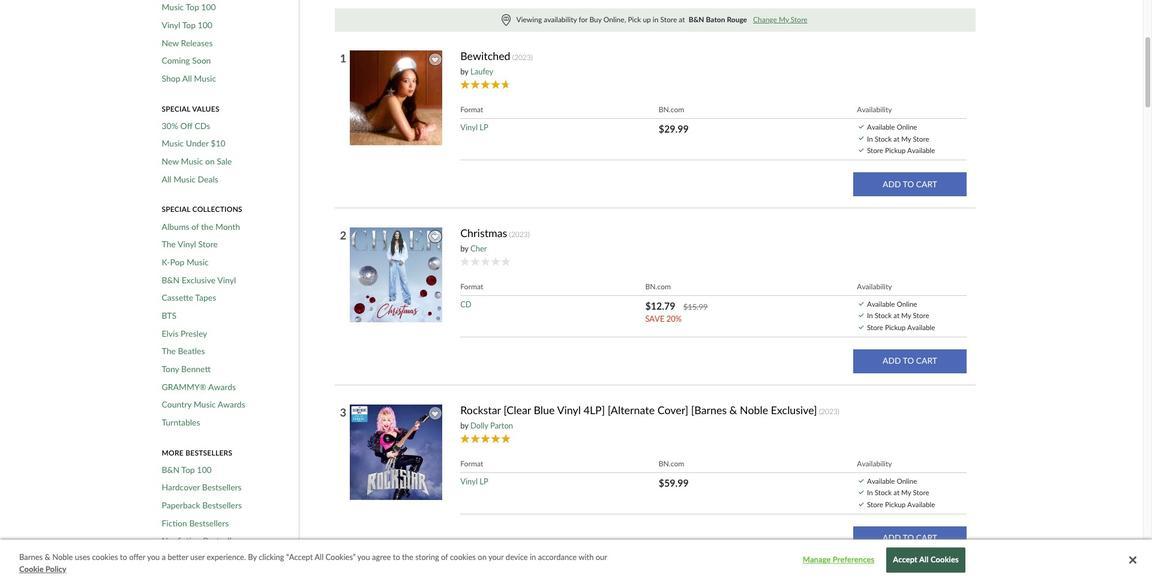 Task type: describe. For each thing, give the bounding box(es) containing it.
new music on sale link
[[162, 156, 232, 167]]

$59.99 link
[[659, 477, 689, 489]]

$29.99
[[659, 123, 689, 134]]

ny
[[162, 554, 173, 564]]

times®
[[175, 554, 204, 564]]

music top 100 link
[[162, 2, 216, 12]]

albums of the month link
[[162, 221, 240, 232]]

music up vinyl top 100
[[162, 2, 184, 12]]

pickup for rockstar [clear blue vinyl 4lp] [alternate cover] [barnes & noble exclusive]
[[886, 500, 906, 508]]

country music awards
[[162, 399, 245, 410]]

tapes
[[195, 293, 216, 303]]

grammy® awards link
[[162, 382, 236, 392]]

elvis
[[162, 328, 179, 338]]

laufey link
[[471, 67, 494, 76]]

100 for b&n top 100
[[197, 465, 212, 475]]

more bestsellers
[[162, 448, 233, 457]]

turntables
[[162, 417, 200, 428]]

bn.com for vinyl
[[659, 459, 685, 468]]

1
[[340, 52, 347, 65]]

top for music
[[186, 2, 199, 12]]

noble inside barnes & noble uses cookies to offer you a better user experience. by clicking "accept all cookies" you agree to the storing of cookies on your device in accordance with our cookie policy
[[52, 552, 73, 562]]

2 check image from the top
[[859, 137, 864, 140]]

store pickup available for bewitched
[[868, 146, 936, 154]]

noble inside rockstar [clear blue vinyl 4lp] [alternate cover] [barnes & noble exclusive] (2023) by dolly parton
[[740, 403, 769, 416]]

paperback bestsellers link
[[162, 500, 242, 511]]

my store for bewitched
[[902, 134, 930, 143]]

ny times® bestsellers
[[162, 554, 246, 564]]

uses
[[75, 552, 90, 562]]

grammy®
[[162, 382, 207, 392]]

online for christmas
[[897, 300, 918, 308]]

stock for bewitched
[[875, 134, 892, 143]]

device
[[506, 552, 528, 562]]

privacy alert dialog
[[0, 540, 1153, 581]]

soon
[[192, 55, 211, 66]]

manage preferences button
[[802, 549, 877, 572]]

30% off cds
[[162, 121, 210, 131]]

bestsellers for more bestsellers
[[186, 448, 233, 457]]

0 vertical spatial awards
[[208, 382, 236, 392]]

nonfiction
[[162, 536, 201, 546]]

your
[[489, 552, 504, 562]]

online,
[[604, 15, 627, 24]]

special collections
[[162, 205, 243, 214]]

all inside shop all music link
[[182, 73, 192, 83]]

grammy® awards
[[162, 382, 236, 392]]

2 cookies from the left
[[450, 552, 476, 562]]

tony bennett link
[[162, 364, 211, 374]]

top for b&n
[[182, 465, 195, 475]]

special for 30%
[[162, 104, 191, 113]]

format for rockstar
[[461, 459, 484, 468]]

all inside all music deals link
[[162, 174, 171, 184]]

availability for rockstar [clear blue vinyl 4lp] [alternate cover] [barnes & noble exclusive]
[[858, 459, 893, 468]]

store pickup available for christmas
[[868, 323, 936, 331]]

bestsellers for fiction bestsellers
[[189, 518, 229, 528]]

accept all cookies button
[[887, 548, 966, 573]]

buy
[[590, 15, 602, 24]]

fiction bestsellers link
[[162, 518, 229, 529]]

the vinyl store
[[162, 239, 218, 249]]

b&n exclusive vinyl link
[[162, 275, 236, 285]]

vinyl top 100
[[162, 20, 213, 30]]

all music deals
[[162, 174, 218, 184]]

cassette
[[162, 293, 193, 303]]

100 for vinyl top 100
[[198, 20, 213, 30]]

hardcover
[[162, 482, 200, 493]]

dolly
[[471, 421, 489, 430]]

blue
[[534, 403, 555, 416]]

online for bewitched
[[897, 122, 918, 131]]

stock for christmas
[[875, 311, 892, 320]]

shop all music
[[162, 73, 216, 83]]

format for christmas
[[461, 282, 484, 291]]

cher
[[471, 244, 487, 253]]

new releases link
[[162, 38, 213, 48]]

music under $10 link
[[162, 138, 226, 149]]

k-pop music
[[162, 257, 209, 267]]

our
[[596, 552, 608, 562]]

cassette tapes link
[[162, 293, 216, 303]]

albums
[[162, 221, 189, 232]]

"accept
[[286, 552, 313, 562]]

$12.79 link
[[646, 300, 676, 312]]

off
[[180, 121, 193, 131]]

user
[[190, 552, 205, 562]]

bopis small image
[[502, 14, 511, 26]]

new releases
[[162, 38, 213, 48]]

all music deals link
[[162, 174, 218, 185]]

music down the new music on sale link
[[174, 174, 196, 184]]

vinyl lp link for rockstar [clear blue vinyl 4lp] [alternate cover] [barnes & noble exclusive]
[[461, 477, 489, 486]]

of inside barnes & noble uses cookies to offer you a better user experience. by clicking "accept all cookies" you agree to the storing of cookies on your device in accordance with our cookie policy
[[441, 552, 448, 562]]

month
[[216, 221, 240, 232]]

by for bewitched
[[461, 67, 469, 76]]

region containing viewing availability for buy online, pick up in store at
[[335, 8, 976, 32]]

the for the vinyl store
[[162, 239, 176, 249]]

b&n for b&n top 100
[[162, 465, 180, 475]]

[alternate
[[608, 403, 655, 416]]

music down 30%
[[162, 138, 184, 149]]

bestsellers for hardcover bestsellers
[[202, 482, 242, 493]]

christmas image
[[349, 227, 445, 323]]

all inside barnes & noble uses cookies to offer you a better user experience. by clicking "accept all cookies" you agree to the storing of cookies on your device in accordance with our cookie policy
[[315, 552, 324, 562]]

pick
[[628, 15, 642, 24]]

exclusive
[[182, 275, 216, 285]]

at inside region
[[679, 15, 686, 24]]

music top 100
[[162, 2, 216, 12]]

available online for bewitched
[[868, 122, 918, 131]]

b&n baton
[[689, 15, 726, 24]]

my store for christmas
[[902, 311, 930, 320]]

available online for rockstar [clear blue vinyl 4lp] [alternate cover] [barnes & noble exclusive]
[[868, 477, 918, 485]]

the beatles
[[162, 346, 205, 356]]

viewing availability for buy online, pick up in store at b&n baton rouge change my store
[[517, 15, 808, 24]]

cds
[[195, 121, 210, 131]]

4 check image from the top
[[859, 502, 864, 506]]

bewitched link
[[461, 49, 511, 63]]

new for new releases
[[162, 38, 179, 48]]

tony bennett
[[162, 364, 211, 374]]

availability
[[544, 15, 577, 24]]

stock for rockstar [clear blue vinyl 4lp] [alternate cover] [barnes & noble exclusive]
[[875, 488, 892, 497]]

shop
[[162, 73, 180, 83]]

special values
[[162, 104, 220, 113]]

vinyl lp link for bewitched
[[461, 122, 489, 132]]

country music awards link
[[162, 399, 245, 410]]

on inside barnes & noble uses cookies to offer you a better user experience. by clicking "accept all cookies" you agree to the storing of cookies on your device in accordance with our cookie policy
[[478, 552, 487, 562]]

cassette tapes
[[162, 293, 216, 303]]

save
[[646, 314, 665, 324]]

nonfiction bestsellers link
[[162, 536, 243, 546]]

my
[[779, 15, 790, 24]]

music down soon
[[194, 73, 216, 83]]

presley
[[181, 328, 207, 338]]

in for bewitched
[[868, 134, 874, 143]]

change my store link
[[752, 15, 809, 24]]

1 you from the left
[[147, 552, 160, 562]]

paperback bestsellers
[[162, 500, 242, 510]]

manage
[[803, 555, 831, 565]]

at for rockstar [clear blue vinyl 4lp] [alternate cover] [barnes & noble exclusive]
[[894, 488, 900, 497]]

$59.99
[[659, 477, 689, 489]]

2 check image from the top
[[859, 479, 864, 483]]

bn.com for cher
[[646, 282, 671, 291]]

bewitched image
[[349, 50, 445, 146]]

vinyl lp for bewitched
[[461, 122, 489, 132]]

rockstar [clear blue vinyl 4lp] [alternate cover] [barnes & noble exclusive] (2023) by dolly parton
[[461, 403, 840, 430]]



Task type: vqa. For each thing, say whether or not it's contained in the screenshot.
first johnnie from left
no



Task type: locate. For each thing, give the bounding box(es) containing it.
1 vertical spatial &
[[45, 552, 50, 562]]

3 check image from the top
[[859, 148, 864, 152]]

5 check image from the top
[[859, 314, 864, 317]]

0 vertical spatial on
[[205, 156, 215, 166]]

4lp]
[[584, 403, 605, 416]]

1 available online from the top
[[868, 122, 918, 131]]

bestsellers
[[186, 448, 233, 457], [202, 482, 242, 493], [202, 500, 242, 510], [189, 518, 229, 528], [203, 536, 243, 546], [206, 554, 246, 564]]

special
[[162, 104, 191, 113], [162, 205, 191, 214]]

all right accept at the right
[[920, 555, 929, 565]]

2 stock from the top
[[875, 311, 892, 320]]

paperback
[[162, 500, 200, 510]]

releases
[[181, 38, 213, 48]]

1 horizontal spatial the
[[402, 552, 414, 562]]

bestsellers left by
[[206, 554, 246, 564]]

2 vertical spatial online
[[897, 477, 918, 485]]

christmas link
[[461, 226, 508, 240]]

fiction
[[162, 518, 187, 528]]

2 special from the top
[[162, 205, 191, 214]]

0 vertical spatial in
[[653, 15, 659, 24]]

0 vertical spatial my store
[[902, 134, 930, 143]]

1 vertical spatial awards
[[218, 399, 245, 410]]

(2023) inside bewitched (2023) by laufey
[[513, 53, 533, 62]]

nonfiction bestsellers
[[162, 536, 243, 546]]

1 vertical spatial available online
[[868, 300, 918, 308]]

2 by from the top
[[461, 244, 469, 253]]

1 to from the left
[[120, 552, 127, 562]]

the up 'k-'
[[162, 239, 176, 249]]

2 format from the top
[[461, 282, 484, 291]]

0 vertical spatial the
[[162, 239, 176, 249]]

with
[[579, 552, 594, 562]]

exclusive]
[[771, 403, 818, 416]]

format
[[461, 105, 484, 114], [461, 282, 484, 291], [461, 459, 484, 468]]

1 horizontal spatial noble
[[740, 403, 769, 416]]

bestsellers down hardcover bestsellers 'link'
[[202, 500, 242, 510]]

by inside rockstar [clear blue vinyl 4lp] [alternate cover] [barnes & noble exclusive] (2023) by dolly parton
[[461, 421, 469, 430]]

2 vertical spatial stock
[[875, 488, 892, 497]]

& inside barnes & noble uses cookies to offer you a better user experience. by clicking "accept all cookies" you agree to the storing of cookies on your device in accordance with our cookie policy
[[45, 552, 50, 562]]

my store
[[902, 134, 930, 143], [902, 311, 930, 320], [902, 488, 930, 497]]

online
[[897, 122, 918, 131], [897, 300, 918, 308], [897, 477, 918, 485]]

1 vertical spatial (2023)
[[510, 230, 530, 239]]

(2023) right exclusive]
[[820, 407, 840, 416]]

3 format from the top
[[461, 459, 484, 468]]

3 by from the top
[[461, 421, 469, 430]]

accept all cookies
[[894, 555, 959, 565]]

in
[[653, 15, 659, 24], [530, 552, 536, 562]]

1 vertical spatial in
[[868, 311, 874, 320]]

1 horizontal spatial cookies
[[450, 552, 476, 562]]

1 vertical spatial lp
[[480, 477, 489, 486]]

1 in from the top
[[868, 134, 874, 143]]

1 horizontal spatial in
[[653, 15, 659, 24]]

in right device
[[530, 552, 536, 562]]

0 horizontal spatial the
[[201, 221, 213, 232]]

by left laufey link
[[461, 67, 469, 76]]

bestsellers inside 'link'
[[202, 482, 242, 493]]

(2023) inside rockstar [clear blue vinyl 4lp] [alternate cover] [barnes & noble exclusive] (2023) by dolly parton
[[820, 407, 840, 416]]

on left your
[[478, 552, 487, 562]]

1 cookies from the left
[[92, 552, 118, 562]]

0 vertical spatial format
[[461, 105, 484, 114]]

online for rockstar [clear blue vinyl 4lp] [alternate cover] [barnes & noble exclusive]
[[897, 477, 918, 485]]

0 horizontal spatial to
[[120, 552, 127, 562]]

0 vertical spatial stock
[[875, 134, 892, 143]]

1 in stock at my store from the top
[[868, 134, 930, 143]]

in stock at my store for bewitched
[[868, 134, 930, 143]]

1 vertical spatial b&n
[[162, 465, 180, 475]]

(2023) inside the christmas (2023) by cher
[[510, 230, 530, 239]]

0 vertical spatial the
[[201, 221, 213, 232]]

1 new from the top
[[162, 38, 179, 48]]

bn.com up $29.99 link
[[659, 105, 685, 114]]

tony
[[162, 364, 179, 374]]

clicking
[[259, 552, 284, 562]]

in stock at my store for christmas
[[868, 311, 930, 320]]

dolly parton link
[[471, 421, 513, 430]]

2 lp from the top
[[480, 477, 489, 486]]

1 vertical spatial bn.com
[[646, 282, 671, 291]]

0 vertical spatial vinyl lp
[[461, 122, 489, 132]]

special up 30%
[[162, 104, 191, 113]]

vinyl inside rockstar [clear blue vinyl 4lp] [alternate cover] [barnes & noble exclusive] (2023) by dolly parton
[[557, 403, 581, 416]]

3 availability from the top
[[858, 459, 893, 468]]

rockstar
[[461, 403, 501, 416]]

1 horizontal spatial of
[[441, 552, 448, 562]]

vinyl lp for rockstar [clear blue vinyl 4lp] [alternate cover] [barnes & noble exclusive]
[[461, 477, 489, 486]]

2 vertical spatial pickup
[[886, 500, 906, 508]]

0 vertical spatial top
[[186, 2, 199, 12]]

vinyl up the k-pop music
[[178, 239, 196, 249]]

100 up releases
[[198, 20, 213, 30]]

& up cookie policy link in the left of the page
[[45, 552, 50, 562]]

barnes
[[19, 552, 43, 562]]

1 horizontal spatial &
[[730, 403, 738, 416]]

1 stock from the top
[[875, 134, 892, 143]]

1 b&n from the top
[[162, 275, 180, 285]]

2 online from the top
[[897, 300, 918, 308]]

1 check image from the top
[[859, 125, 864, 129]]

2 vertical spatial 100
[[197, 465, 212, 475]]

1 vertical spatial special
[[162, 205, 191, 214]]

vinyl down laufey
[[461, 122, 478, 132]]

under
[[186, 138, 209, 149]]

2 available online from the top
[[868, 300, 918, 308]]

3 my store from the top
[[902, 488, 930, 497]]

2 new from the top
[[162, 156, 179, 166]]

new for new music on sale
[[162, 156, 179, 166]]

2 pickup from the top
[[886, 323, 906, 331]]

pickup
[[886, 146, 906, 154], [886, 323, 906, 331], [886, 500, 906, 508]]

to left 'offer'
[[120, 552, 127, 562]]

2 availability from the top
[[858, 282, 893, 291]]

fiction bestsellers
[[162, 518, 229, 528]]

pickup for bewitched
[[886, 146, 906, 154]]

to right agree
[[393, 552, 400, 562]]

bestsellers up "b&n top 100"
[[186, 448, 233, 457]]

0 vertical spatial store pickup available
[[868, 146, 936, 154]]

stock
[[875, 134, 892, 143], [875, 311, 892, 320], [875, 488, 892, 497]]

k-
[[162, 257, 170, 267]]

1 availability from the top
[[858, 105, 893, 114]]

vinyl lp down dolly
[[461, 477, 489, 486]]

100 up vinyl top 100
[[201, 2, 216, 12]]

all inside accept all cookies button
[[920, 555, 929, 565]]

0 vertical spatial of
[[192, 221, 199, 232]]

k-pop music link
[[162, 257, 209, 267]]

3 in stock at my store from the top
[[868, 488, 930, 497]]

2 vinyl lp from the top
[[461, 477, 489, 486]]

cover]
[[658, 403, 689, 416]]

1 vertical spatial noble
[[52, 552, 73, 562]]

available online for christmas
[[868, 300, 918, 308]]

1 vertical spatial availability
[[858, 282, 893, 291]]

in right up
[[653, 15, 659, 24]]

b&n down more
[[162, 465, 180, 475]]

noble left exclusive]
[[740, 403, 769, 416]]

0 vertical spatial available online
[[868, 122, 918, 131]]

the beatles link
[[162, 346, 205, 357]]

music down music under $10 link
[[181, 156, 203, 166]]

music under $10
[[162, 138, 226, 149]]

vinyl lp link down laufey
[[461, 122, 489, 132]]

beatles
[[178, 346, 205, 356]]

2 vertical spatial available online
[[868, 477, 918, 485]]

store pickup available
[[868, 146, 936, 154], [868, 323, 936, 331], [868, 500, 936, 508]]

store pickup available for rockstar [clear blue vinyl 4lp] [alternate cover] [barnes & noble exclusive]
[[868, 500, 936, 508]]

2 vertical spatial bn.com
[[659, 459, 685, 468]]

1 by from the top
[[461, 67, 469, 76]]

(2023) right christmas link
[[510, 230, 530, 239]]

2 vertical spatial format
[[461, 459, 484, 468]]

available
[[868, 122, 896, 131], [908, 146, 936, 154], [868, 300, 896, 308], [908, 323, 936, 331], [868, 477, 896, 485], [908, 500, 936, 508]]

coming soon
[[162, 55, 211, 66]]

the down elvis on the left bottom
[[162, 346, 176, 356]]

0 vertical spatial 100
[[201, 2, 216, 12]]

3 in from the top
[[868, 488, 874, 497]]

turntables link
[[162, 417, 200, 428]]

by for christmas
[[461, 244, 469, 253]]

2 vertical spatial in stock at my store
[[868, 488, 930, 497]]

lp for rockstar
[[480, 477, 489, 486]]

by inside the christmas (2023) by cher
[[461, 244, 469, 253]]

2 to from the left
[[393, 552, 400, 562]]

0 vertical spatial in stock at my store
[[868, 134, 930, 143]]

vinyl lp down laufey
[[461, 122, 489, 132]]

by left cher link
[[461, 244, 469, 253]]

0 vertical spatial pickup
[[886, 146, 906, 154]]

1 vertical spatial top
[[182, 20, 196, 30]]

cookies right uses
[[92, 552, 118, 562]]

[barnes
[[692, 403, 727, 416]]

bestsellers for nonfiction bestsellers
[[203, 536, 243, 546]]

2 in from the top
[[868, 311, 874, 320]]

1 store pickup available from the top
[[868, 146, 936, 154]]

&
[[730, 403, 738, 416], [45, 552, 50, 562]]

0 vertical spatial special
[[162, 104, 191, 113]]

all right shop
[[182, 73, 192, 83]]

bestsellers for paperback bestsellers
[[202, 500, 242, 510]]

by left dolly
[[461, 421, 469, 430]]

1 vertical spatial stock
[[875, 311, 892, 320]]

0 vertical spatial online
[[897, 122, 918, 131]]

1 vertical spatial in
[[530, 552, 536, 562]]

special up albums
[[162, 205, 191, 214]]

1 the from the top
[[162, 239, 176, 249]]

& inside rockstar [clear blue vinyl 4lp] [alternate cover] [barnes & noble exclusive] (2023) by dolly parton
[[730, 403, 738, 416]]

& right [barnes
[[730, 403, 738, 416]]

format down laufey link
[[461, 105, 484, 114]]

bennett
[[181, 364, 211, 374]]

format for bewitched
[[461, 105, 484, 114]]

b&n exclusive vinyl
[[162, 275, 236, 285]]

preferences
[[833, 555, 875, 565]]

1 horizontal spatial you
[[358, 552, 370, 562]]

0 vertical spatial &
[[730, 403, 738, 416]]

lp for bewitched
[[480, 122, 489, 132]]

1 vertical spatial vinyl lp link
[[461, 477, 489, 486]]

20%
[[667, 314, 682, 324]]

special for albums
[[162, 205, 191, 214]]

you left agree
[[358, 552, 370, 562]]

None submit
[[854, 172, 967, 196], [854, 349, 967, 373], [854, 526, 967, 550], [854, 172, 967, 196], [854, 349, 967, 373], [854, 526, 967, 550]]

check image
[[859, 125, 864, 129], [859, 137, 864, 140], [859, 148, 864, 152], [859, 302, 864, 306], [859, 314, 864, 317]]

all right "accept at the left of the page
[[315, 552, 324, 562]]

vinyl right blue at the left bottom of page
[[557, 403, 581, 416]]

(2023) for bewitched
[[513, 53, 533, 62]]

vinyl down dolly
[[461, 477, 478, 486]]

0 horizontal spatial cookies
[[92, 552, 118, 562]]

4 check image from the top
[[859, 302, 864, 306]]

0 vertical spatial availability
[[858, 105, 893, 114]]

hardcover bestsellers link
[[162, 482, 242, 493]]

bewitched
[[461, 49, 511, 62]]

in for christmas
[[868, 311, 874, 320]]

0 vertical spatial in
[[868, 134, 874, 143]]

bn.com for laufey
[[659, 105, 685, 114]]

0 vertical spatial noble
[[740, 403, 769, 416]]

cd link
[[461, 300, 472, 309]]

1 special from the top
[[162, 104, 191, 113]]

top down music top 100 link
[[182, 20, 196, 30]]

2 you from the left
[[358, 552, 370, 562]]

shop all music link
[[162, 73, 216, 84]]

top up vinyl top 100
[[186, 2, 199, 12]]

awards down grammy® awards link
[[218, 399, 245, 410]]

bn.com up $12.79
[[646, 282, 671, 291]]

new up coming
[[162, 38, 179, 48]]

policy
[[45, 564, 66, 574]]

coming soon link
[[162, 55, 211, 66]]

1 vertical spatial online
[[897, 300, 918, 308]]

(2023)
[[513, 53, 533, 62], [510, 230, 530, 239], [820, 407, 840, 416]]

new music on sale
[[162, 156, 232, 166]]

1 my store from the top
[[902, 134, 930, 143]]

100 for music top 100
[[201, 2, 216, 12]]

cookies
[[931, 555, 959, 565]]

1 vinyl lp from the top
[[461, 122, 489, 132]]

0 vertical spatial vinyl lp link
[[461, 122, 489, 132]]

the inside barnes & noble uses cookies to offer you a better user experience. by clicking "accept all cookies" you agree to the storing of cookies on your device in accordance with our cookie policy
[[402, 552, 414, 562]]

2 vertical spatial by
[[461, 421, 469, 430]]

change
[[754, 15, 778, 24]]

3 store pickup available from the top
[[868, 500, 936, 508]]

b&n inside b&n top 100 link
[[162, 465, 180, 475]]

1 vertical spatial vinyl lp
[[461, 477, 489, 486]]

a
[[162, 552, 166, 562]]

2 store pickup available from the top
[[868, 323, 936, 331]]

1 horizontal spatial to
[[393, 552, 400, 562]]

1 vertical spatial in stock at my store
[[868, 311, 930, 320]]

the left storing
[[402, 552, 414, 562]]

music up "exclusive"
[[187, 257, 209, 267]]

cookies left your
[[450, 552, 476, 562]]

pickup for christmas
[[886, 323, 906, 331]]

vinyl right "exclusive"
[[218, 275, 236, 285]]

bestsellers up experience.
[[203, 536, 243, 546]]

0 vertical spatial (2023)
[[513, 53, 533, 62]]

0 horizontal spatial &
[[45, 552, 50, 562]]

in inside barnes & noble uses cookies to offer you a better user experience. by clicking "accept all cookies" you agree to the storing of cookies on your device in accordance with our cookie policy
[[530, 552, 536, 562]]

at for christmas
[[894, 311, 900, 320]]

1 vertical spatial 100
[[198, 20, 213, 30]]

1 vertical spatial of
[[441, 552, 448, 562]]

100 up "hardcover bestsellers"
[[197, 465, 212, 475]]

format up cd
[[461, 282, 484, 291]]

2 the from the top
[[162, 346, 176, 356]]

1 check image from the top
[[859, 325, 864, 329]]

music down grammy® awards link
[[194, 399, 216, 410]]

up
[[643, 15, 651, 24]]

top down more bestsellers
[[182, 465, 195, 475]]

agree
[[372, 552, 391, 562]]

(2023) right 'bewitched' link
[[513, 53, 533, 62]]

100
[[201, 2, 216, 12], [198, 20, 213, 30], [197, 465, 212, 475]]

0 horizontal spatial in
[[530, 552, 536, 562]]

2 my store from the top
[[902, 311, 930, 320]]

top for vinyl
[[182, 20, 196, 30]]

3 stock from the top
[[875, 488, 892, 497]]

albums of the month
[[162, 221, 240, 232]]

vinyl lp link down dolly
[[461, 477, 489, 486]]

availability for christmas
[[858, 282, 893, 291]]

rockstar [clear blue vinyl 4lp] [alternate cover] [barnes & noble exclusive] image
[[349, 404, 445, 501]]

2 vertical spatial availability
[[858, 459, 893, 468]]

0 horizontal spatial on
[[205, 156, 215, 166]]

the for the beatles
[[162, 346, 176, 356]]

you left a
[[147, 552, 160, 562]]

format down dolly
[[461, 459, 484, 468]]

1 vertical spatial the
[[162, 346, 176, 356]]

0 vertical spatial new
[[162, 38, 179, 48]]

$15.99
[[684, 302, 708, 312]]

b&n inside b&n exclusive vinyl link
[[162, 275, 180, 285]]

on
[[205, 156, 215, 166], [478, 552, 487, 562]]

1 vertical spatial the
[[402, 552, 414, 562]]

2 vertical spatial my store
[[902, 488, 930, 497]]

3 available online from the top
[[868, 477, 918, 485]]

1 online from the top
[[897, 122, 918, 131]]

2 vertical spatial store pickup available
[[868, 500, 936, 508]]

2 vinyl lp link from the top
[[461, 477, 489, 486]]

0 vertical spatial by
[[461, 67, 469, 76]]

availability for bewitched
[[858, 105, 893, 114]]

1 pickup from the top
[[886, 146, 906, 154]]

0 horizontal spatial you
[[147, 552, 160, 562]]

values
[[192, 104, 220, 113]]

in for rockstar [clear blue vinyl 4lp] [alternate cover] [barnes & noble exclusive]
[[868, 488, 874, 497]]

viewing
[[517, 15, 542, 24]]

1 vertical spatial store pickup available
[[868, 323, 936, 331]]

of down special collections
[[192, 221, 199, 232]]

all down the new music on sale link
[[162, 174, 171, 184]]

bestsellers down paperback bestsellers link
[[189, 518, 229, 528]]

0 vertical spatial lp
[[480, 122, 489, 132]]

3
[[340, 406, 347, 419]]

manage preferences
[[803, 555, 875, 565]]

1 lp from the top
[[480, 122, 489, 132]]

(2023) for christmas
[[510, 230, 530, 239]]

1 vertical spatial pickup
[[886, 323, 906, 331]]

cher link
[[471, 244, 487, 253]]

bn.com up $59.99
[[659, 459, 685, 468]]

on left sale
[[205, 156, 215, 166]]

my store for rockstar [clear blue vinyl 4lp] [alternate cover] [barnes & noble exclusive]
[[902, 488, 930, 497]]

lp down laufey
[[480, 122, 489, 132]]

of right storing
[[441, 552, 448, 562]]

1 vertical spatial by
[[461, 244, 469, 253]]

2 vertical spatial top
[[182, 465, 195, 475]]

0 horizontal spatial noble
[[52, 552, 73, 562]]

store
[[661, 15, 678, 24], [791, 15, 808, 24], [868, 146, 884, 154], [198, 239, 218, 249], [868, 323, 884, 331], [868, 500, 884, 508]]

1 horizontal spatial on
[[478, 552, 487, 562]]

b&n down 'k-'
[[162, 275, 180, 285]]

30% off cds link
[[162, 121, 210, 131]]

by
[[248, 552, 257, 562]]

2 vertical spatial (2023)
[[820, 407, 840, 416]]

1 vertical spatial new
[[162, 156, 179, 166]]

1 format from the top
[[461, 105, 484, 114]]

3 check image from the top
[[859, 491, 864, 494]]

vinyl up new releases
[[162, 20, 180, 30]]

0 vertical spatial bn.com
[[659, 105, 685, 114]]

lp down dolly
[[480, 477, 489, 486]]

the down special collections
[[201, 221, 213, 232]]

3 pickup from the top
[[886, 500, 906, 508]]

3 online from the top
[[897, 477, 918, 485]]

b&n top 100 link
[[162, 465, 212, 475]]

at for bewitched
[[894, 134, 900, 143]]

rockstar [clear blue vinyl 4lp] [alternate cover] [barnes & noble exclusive] link
[[461, 403, 818, 417]]

awards up country music awards at the left of the page
[[208, 382, 236, 392]]

2 vertical spatial in
[[868, 488, 874, 497]]

noble up policy
[[52, 552, 73, 562]]

2 b&n from the top
[[162, 465, 180, 475]]

noble
[[740, 403, 769, 416], [52, 552, 73, 562]]

bestsellers up paperback bestsellers
[[202, 482, 242, 493]]

1 vertical spatial on
[[478, 552, 487, 562]]

more
[[162, 448, 184, 457]]

b&n top 100
[[162, 465, 212, 475]]

1 vertical spatial my store
[[902, 311, 930, 320]]

availability
[[858, 105, 893, 114], [858, 282, 893, 291], [858, 459, 893, 468]]

2 in stock at my store from the top
[[868, 311, 930, 320]]

1 vertical spatial format
[[461, 282, 484, 291]]

by inside bewitched (2023) by laufey
[[461, 67, 469, 76]]

1 vinyl lp link from the top
[[461, 122, 489, 132]]

awards
[[208, 382, 236, 392], [218, 399, 245, 410]]

country
[[162, 399, 192, 410]]

b&n for b&n exclusive vinyl
[[162, 275, 180, 285]]

check image
[[859, 325, 864, 329], [859, 479, 864, 483], [859, 491, 864, 494], [859, 502, 864, 506]]

0 vertical spatial b&n
[[162, 275, 180, 285]]

music inside 'link'
[[187, 257, 209, 267]]

region
[[335, 8, 976, 32]]

0 horizontal spatial of
[[192, 221, 199, 232]]

in stock at my store for rockstar [clear blue vinyl 4lp] [alternate cover] [barnes & noble exclusive]
[[868, 488, 930, 497]]

new up all music deals
[[162, 156, 179, 166]]



